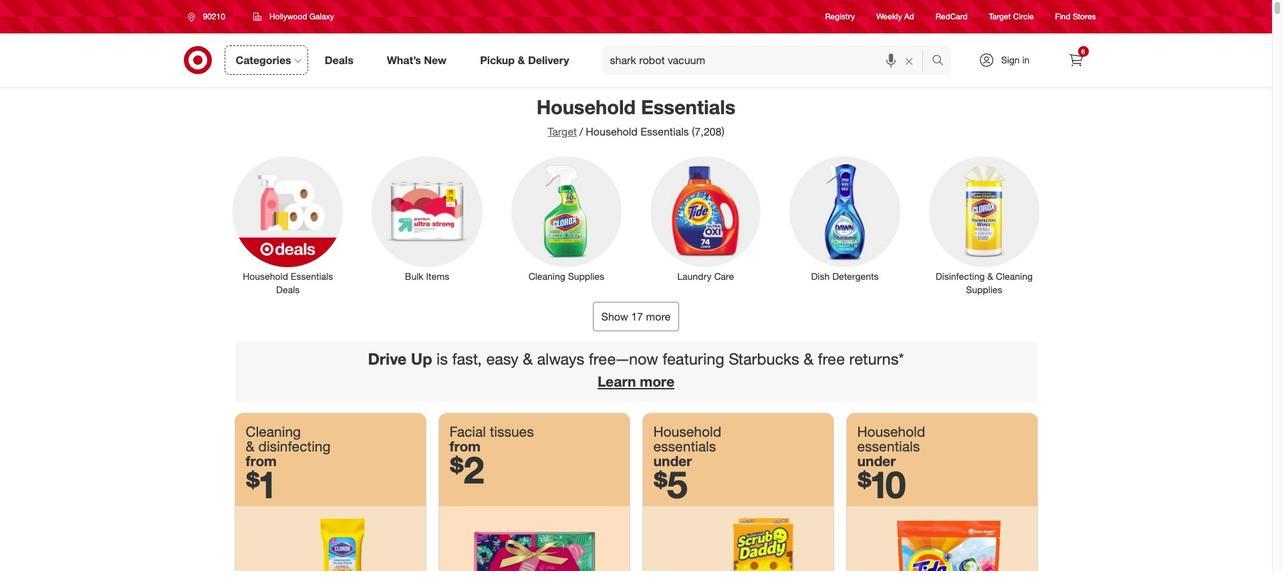Task type: describe. For each thing, give the bounding box(es) containing it.
$5
[[654, 462, 688, 508]]

more inside button
[[646, 310, 671, 323]]

cleaning for cleaning & disinfecting from
[[246, 423, 301, 441]]

cleaning for cleaning supplies
[[529, 271, 566, 282]]

& right easy
[[523, 349, 533, 369]]

laundry care link
[[642, 154, 770, 283]]

sign in link
[[967, 45, 1051, 75]]

categories
[[236, 53, 291, 67]]

featuring
[[663, 349, 725, 369]]

find stores
[[1056, 12, 1096, 22]]

fast,
[[452, 349, 482, 369]]

what's
[[387, 53, 421, 67]]

search button
[[926, 45, 958, 78]]

drive
[[368, 349, 407, 369]]

hollywood galaxy
[[269, 11, 334, 21]]

/
[[580, 125, 583, 138]]

1 vertical spatial essentials
[[641, 125, 689, 138]]

facial tissues from
[[450, 423, 534, 456]]

returns*
[[850, 349, 905, 369]]

& left free
[[804, 349, 814, 369]]

cleaning supplies
[[529, 271, 605, 282]]

cleaning & disinfecting from
[[246, 423, 331, 470]]

weekly
[[877, 12, 902, 22]]

circle
[[1014, 12, 1034, 22]]

17
[[632, 310, 643, 323]]

easy
[[486, 349, 519, 369]]

categories link
[[224, 45, 308, 75]]

cleaning supplies link
[[502, 154, 631, 283]]

search
[[926, 55, 958, 68]]

laundry care
[[678, 271, 734, 282]]

under for $5
[[654, 453, 692, 470]]

household essentials deals link
[[224, 154, 352, 297]]

target inside household essentials target / household essentials (7,208)
[[548, 125, 577, 138]]

learn
[[598, 373, 636, 390]]

items
[[426, 271, 450, 282]]

What can we help you find? suggestions appear below search field
[[602, 45, 935, 75]]

show 17 more
[[602, 310, 671, 323]]

supplies inside cleaning supplies 'link'
[[568, 271, 605, 282]]

drive up is fast, easy & always free—now featuring starbucks & free returns* learn more
[[368, 349, 905, 390]]

dish detergents link
[[781, 154, 910, 283]]

deals inside the household essentials deals
[[276, 284, 300, 295]]

registry link
[[826, 11, 855, 22]]

hollywood
[[269, 11, 307, 21]]

delivery
[[528, 53, 569, 67]]

90210 button
[[179, 5, 239, 29]]

registry
[[826, 12, 855, 22]]

90210
[[203, 11, 225, 21]]

$1
[[246, 462, 278, 508]]



Task type: vqa. For each thing, say whether or not it's contained in the screenshot.


Task type: locate. For each thing, give the bounding box(es) containing it.
target link
[[548, 125, 577, 138]]

stores
[[1073, 12, 1096, 22]]

2 under from the left
[[858, 453, 896, 470]]

free
[[818, 349, 845, 369]]

from
[[450, 438, 481, 456], [246, 453, 277, 470]]

1 horizontal spatial household essentials under
[[858, 423, 926, 470]]

essentials
[[654, 438, 716, 456], [858, 438, 920, 456]]

& right disinfecting
[[988, 271, 994, 282]]

1 horizontal spatial target
[[989, 12, 1011, 22]]

under
[[654, 453, 692, 470], [858, 453, 896, 470]]

2 horizontal spatial cleaning
[[996, 271, 1033, 282]]

0 horizontal spatial supplies
[[568, 271, 605, 282]]

bulk
[[405, 271, 424, 282]]

show 17 more button
[[593, 302, 680, 331]]

household
[[537, 95, 636, 119], [586, 125, 638, 138], [243, 271, 288, 282], [654, 423, 722, 441], [858, 423, 926, 441]]

6 link
[[1062, 45, 1091, 75]]

is
[[437, 349, 448, 369]]

pickup
[[480, 53, 515, 67]]

from inside cleaning & disinfecting from
[[246, 453, 277, 470]]

target left /
[[548, 125, 577, 138]]

disinfecting
[[936, 271, 985, 282]]

1 vertical spatial target
[[548, 125, 577, 138]]

0 horizontal spatial essentials
[[654, 438, 716, 456]]

& for cleaning
[[988, 271, 994, 282]]

1 horizontal spatial supplies
[[966, 284, 1003, 295]]

essentials for $5
[[654, 438, 716, 456]]

hollywood galaxy button
[[245, 5, 343, 29]]

disinfecting & cleaning supplies
[[936, 271, 1033, 295]]

bulk items link
[[363, 154, 492, 283]]

0 horizontal spatial target
[[548, 125, 577, 138]]

0 vertical spatial more
[[646, 310, 671, 323]]

tissues
[[490, 423, 534, 441]]

facial
[[450, 423, 486, 441]]

& right pickup
[[518, 53, 525, 67]]

disinfecting
[[259, 438, 331, 456]]

2 vertical spatial essentials
[[291, 271, 333, 282]]

& inside disinfecting & cleaning supplies
[[988, 271, 994, 282]]

& up $1
[[246, 438, 255, 456]]

deals
[[325, 53, 354, 67], [276, 284, 300, 295]]

deals link
[[313, 45, 370, 75]]

under for $10
[[858, 453, 896, 470]]

1 horizontal spatial from
[[450, 438, 481, 456]]

0 vertical spatial target
[[989, 12, 1011, 22]]

0 horizontal spatial from
[[246, 453, 277, 470]]

pickup & delivery
[[480, 53, 569, 67]]

& for disinfecting
[[246, 438, 255, 456]]

0 vertical spatial supplies
[[568, 271, 605, 282]]

weekly ad link
[[877, 11, 915, 22]]

household essentials under for $10
[[858, 423, 926, 470]]

starbucks
[[729, 349, 800, 369]]

target circle link
[[989, 11, 1034, 22]]

$10
[[858, 462, 906, 508]]

0 horizontal spatial cleaning
[[246, 423, 301, 441]]

new
[[424, 53, 447, 67]]

more
[[646, 310, 671, 323], [640, 373, 675, 390]]

& for delivery
[[518, 53, 525, 67]]

care
[[715, 271, 734, 282]]

weekly ad
[[877, 12, 915, 22]]

household inside the household essentials deals
[[243, 271, 288, 282]]

supplies
[[568, 271, 605, 282], [966, 284, 1003, 295]]

1 household essentials under from the left
[[654, 423, 722, 470]]

cleaning inside cleaning & disinfecting from
[[246, 423, 301, 441]]

what's new
[[387, 53, 447, 67]]

0 vertical spatial essentials
[[641, 95, 736, 119]]

essentials for $10
[[858, 438, 920, 456]]

2 household essentials under from the left
[[858, 423, 926, 470]]

target
[[989, 12, 1011, 22], [548, 125, 577, 138]]

1 horizontal spatial essentials
[[858, 438, 920, 456]]

more right 17
[[646, 310, 671, 323]]

0 horizontal spatial under
[[654, 453, 692, 470]]

2 essentials from the left
[[858, 438, 920, 456]]

6
[[1082, 47, 1086, 56]]

target circle
[[989, 12, 1034, 22]]

always
[[537, 349, 585, 369]]

1 essentials from the left
[[654, 438, 716, 456]]

essentials up $5
[[654, 438, 716, 456]]

1 horizontal spatial under
[[858, 453, 896, 470]]

essentials for household essentials deals
[[291, 271, 333, 282]]

laundry
[[678, 271, 712, 282]]

find
[[1056, 12, 1071, 22]]

find stores link
[[1056, 11, 1096, 22]]

1 vertical spatial supplies
[[966, 284, 1003, 295]]

redcard
[[936, 12, 968, 22]]

free—now
[[589, 349, 659, 369]]

essentials for household essentials target / household essentials (7,208)
[[641, 95, 736, 119]]

household essentials under
[[654, 423, 722, 470], [858, 423, 926, 470]]

dish
[[812, 271, 830, 282]]

(7,208)
[[692, 125, 725, 138]]

cleaning
[[529, 271, 566, 282], [996, 271, 1033, 282], [246, 423, 301, 441]]

dish detergents
[[812, 271, 879, 282]]

from inside 'facial tissues from'
[[450, 438, 481, 456]]

1 vertical spatial deals
[[276, 284, 300, 295]]

&
[[518, 53, 525, 67], [988, 271, 994, 282], [523, 349, 533, 369], [804, 349, 814, 369], [246, 438, 255, 456]]

household essentials under for $5
[[654, 423, 722, 470]]

pickup & delivery link
[[469, 45, 586, 75]]

bulk items
[[405, 271, 450, 282]]

target left circle
[[989, 12, 1011, 22]]

supplies up show on the bottom
[[568, 271, 605, 282]]

redcard link
[[936, 11, 968, 22]]

galaxy
[[310, 11, 334, 21]]

more inside drive up is fast, easy & always free—now featuring starbucks & free returns* learn more
[[640, 373, 675, 390]]

1 horizontal spatial cleaning
[[529, 271, 566, 282]]

cleaning inside disinfecting & cleaning supplies
[[996, 271, 1033, 282]]

0 horizontal spatial household essentials under
[[654, 423, 722, 470]]

1 under from the left
[[654, 453, 692, 470]]

$2
[[450, 448, 484, 493]]

essentials up $10
[[858, 438, 920, 456]]

target inside "link"
[[989, 12, 1011, 22]]

disinfecting & cleaning supplies link
[[920, 154, 1049, 297]]

essentials
[[641, 95, 736, 119], [641, 125, 689, 138], [291, 271, 333, 282]]

cleaning inside cleaning supplies 'link'
[[529, 271, 566, 282]]

1 vertical spatial more
[[640, 373, 675, 390]]

supplies down disinfecting
[[966, 284, 1003, 295]]

1 horizontal spatial deals
[[325, 53, 354, 67]]

up
[[411, 349, 432, 369]]

household essentials target / household essentials (7,208)
[[537, 95, 736, 138]]

& inside cleaning & disinfecting from
[[246, 438, 255, 456]]

household essentials deals
[[243, 271, 333, 295]]

0 vertical spatial deals
[[325, 53, 354, 67]]

in
[[1023, 54, 1030, 66]]

what's new link
[[376, 45, 464, 75]]

more right the learn
[[640, 373, 675, 390]]

show
[[602, 310, 629, 323]]

supplies inside disinfecting & cleaning supplies
[[966, 284, 1003, 295]]

essentials inside the household essentials deals
[[291, 271, 333, 282]]

0 horizontal spatial deals
[[276, 284, 300, 295]]

detergents
[[833, 271, 879, 282]]

ad
[[905, 12, 915, 22]]

sign
[[1002, 54, 1020, 66]]

sign in
[[1002, 54, 1030, 66]]



